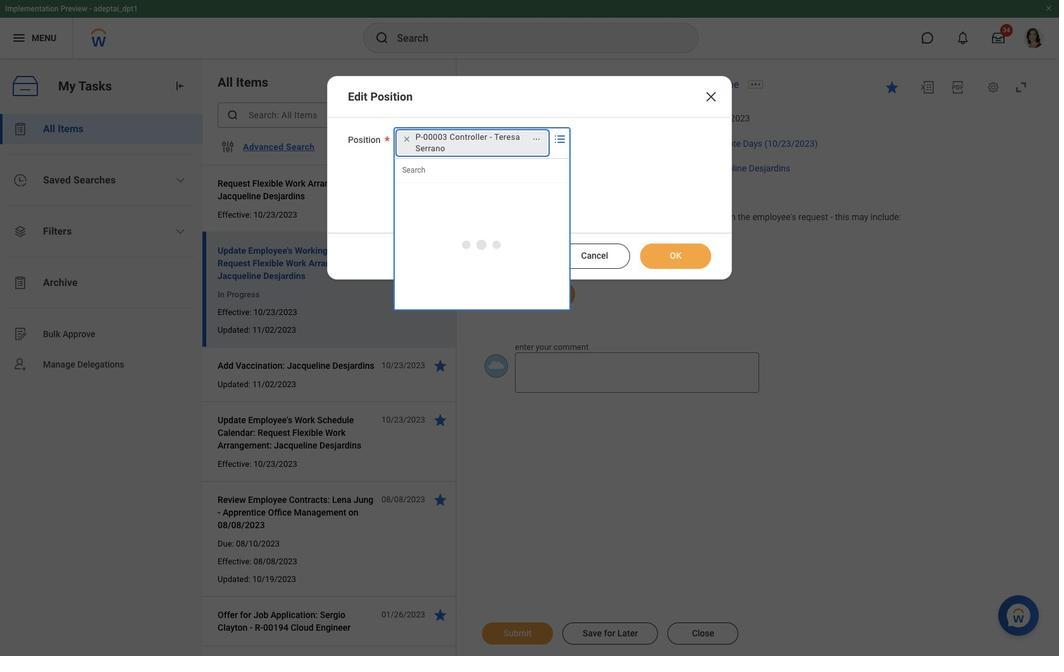 Task type: describe. For each thing, give the bounding box(es) containing it.
overall status element
[[559, 180, 654, 199]]

2 updated: 11/02/2023 from the top
[[218, 380, 296, 389]]

desjardins inside update employee's working time: request flexible work arrangement: jacqueline desjardins
[[263, 271, 306, 281]]

tasks
[[78, 78, 112, 93]]

arrangement: inside update employee's work schedule calendar: request flexible work arrangement: jacqueline desjardins
[[218, 440, 272, 451]]

due: 08/10/2023
[[218, 539, 280, 549]]

- inside review employee contracts: lena jung - apprentice office management on 08/08/2023
[[218, 507, 221, 518]]

2 remote from the left
[[710, 138, 741, 149]]

desjardins inside add vaccination: jacqueline desjardins button
[[333, 361, 374, 371]]

flexible inside update employee's work schedule calendar: request flexible work arrangement: jacqueline desjardins
[[292, 428, 323, 438]]

time inside change the time type change the weekly schedule hours change the work shift
[[631, 231, 651, 242]]

jacqueline right vaccination:
[[287, 361, 330, 371]]

change the time type change the weekly schedule hours change the work shift
[[585, 231, 724, 265]]

related actions image
[[532, 135, 541, 144]]

clipboard image for all items
[[13, 121, 28, 137]]

add
[[218, 361, 234, 371]]

rename image
[[13, 326, 28, 342]]

bulk approve
[[43, 329, 95, 339]]

view printable version (pdf) image
[[950, 80, 966, 95]]

all inside button
[[43, 123, 55, 135]]

update employee's working time link
[[590, 78, 739, 90]]

updated: up remote work > work/remote hybrid - remote days (10/23/2023) link
[[666, 113, 701, 123]]

34 items
[[416, 79, 440, 86]]

fullscreen image
[[1014, 80, 1029, 95]]

teresa
[[494, 132, 520, 142]]

complete
[[485, 77, 540, 92]]

2 vertical spatial 08/08/2023
[[254, 557, 297, 566]]

updated: 10/19/2023
[[218, 575, 296, 584]]

x image
[[704, 89, 719, 104]]

bulk approve link
[[0, 319, 202, 349]]

bulk
[[43, 329, 60, 339]]

hours
[[700, 243, 724, 253]]

r-
[[255, 623, 263, 633]]

include:
[[871, 212, 901, 222]]

time:
[[330, 246, 353, 256]]

34
[[416, 79, 423, 86]]

2 effective: 10/23/2023 from the top
[[218, 308, 297, 317]]

request
[[799, 212, 828, 222]]

arrangement: inside 'link'
[[648, 163, 702, 173]]

ok
[[670, 251, 682, 261]]

preview
[[61, 4, 87, 13]]

schedule inside change the time type change the weekly schedule hours change the work shift
[[662, 243, 698, 253]]

type
[[653, 231, 672, 242]]

days
[[743, 138, 762, 149]]

effective: 10/23/2023 for flexible
[[218, 210, 297, 220]]

request flexible work arrangement: jacqueline desjardins button
[[218, 176, 375, 204]]

calendar:
[[218, 428, 255, 438]]

may
[[852, 212, 868, 222]]

archive button
[[0, 268, 202, 298]]

manage delegations link
[[0, 349, 202, 380]]

work inside 'link'
[[626, 163, 646, 173]]

successfully
[[559, 187, 609, 198]]

configure image
[[220, 139, 235, 154]]

all items inside "all items" button
[[43, 123, 84, 135]]

flexible inside request flexible work arrangement: jacqueline desjardins
[[252, 178, 283, 189]]

contracts:
[[289, 495, 330, 505]]

remote work > work/remote hybrid - remote days (10/23/2023) link
[[559, 136, 818, 149]]

notifications large image
[[957, 32, 969, 44]]

created:
[[485, 113, 518, 123]]

1 change from the top
[[585, 231, 615, 242]]

employee's for update employee's working time: request flexible work arrangement: jacqueline desjardins
[[248, 246, 293, 256]]

the right the cancel
[[617, 255, 629, 265]]

request flexible work arrangement: jacqueline desjardins link
[[559, 160, 790, 173]]

updated: down add
[[218, 380, 250, 389]]

request inside button
[[218, 178, 250, 189]]

3 change from the top
[[585, 255, 615, 265]]

employee's
[[753, 212, 796, 222]]

jacqueline inside update employee's work schedule calendar: request flexible work arrangement: jacqueline desjardins
[[274, 440, 317, 451]]

review employee contracts: lena jung - apprentice office management on 08/08/2023 button
[[218, 492, 375, 533]]

schedule inside update employee's work schedule calendar: request flexible work arrangement: jacqueline desjardins
[[317, 415, 354, 425]]

p-
[[415, 132, 423, 142]]

star image for request flexible work arrangement: jacqueline desjardins
[[433, 176, 448, 191]]

1 updated: 11/02/2023 from the top
[[218, 325, 296, 335]]

apprentice
[[223, 507, 266, 518]]

arrangement: inside update employee's working time: request flexible work arrangement: jacqueline desjardins
[[309, 258, 363, 268]]

the down the successfully completed
[[590, 212, 602, 222]]

>
[[614, 138, 619, 149]]

jacqueline inside update employee's working time: request flexible work arrangement: jacqueline desjardins
[[218, 271, 261, 281]]

comment
[[554, 342, 589, 352]]

weekly
[[631, 243, 659, 253]]

update the appropriate information based on the employee's request - this may include:
[[559, 212, 901, 222]]

update for update employee's working time
[[590, 78, 622, 90]]

clipboard image for archive
[[13, 275, 28, 290]]

edit
[[348, 90, 368, 103]]

update for update employee's working time: request flexible work arrangement: jacqueline desjardins
[[218, 246, 246, 256]]

advanced search button
[[238, 134, 320, 159]]

updated: down in progress
[[218, 325, 250, 335]]

appropriate
[[604, 212, 649, 222]]

flexible inside 'link'
[[594, 163, 624, 173]]

complete to do
[[485, 77, 575, 92]]

desjardins inside request flexible work arrangement: jacqueline desjardins 'link'
[[749, 163, 790, 173]]

enter your comment text field
[[515, 353, 759, 393]]

completed
[[611, 187, 654, 198]]

review
[[218, 495, 246, 505]]

Position field
[[394, 159, 569, 182]]

2 change from the top
[[585, 243, 615, 253]]

remote work > work/remote hybrid - remote days (10/23/2023)
[[559, 138, 818, 149]]

add vaccination: jacqueline desjardins
[[218, 361, 374, 371]]

desjardins inside request flexible work arrangement: jacqueline desjardins
[[263, 191, 305, 201]]

star image for add vaccination: jacqueline desjardins
[[433, 358, 448, 373]]

1 remote from the left
[[559, 138, 590, 149]]

profile logan mcneil element
[[1016, 24, 1052, 52]]

based
[[700, 212, 724, 222]]

for
[[240, 610, 251, 620]]

2 vertical spatial 11/02/2023
[[252, 380, 296, 389]]

your
[[536, 342, 552, 352]]

working for time:
[[295, 246, 328, 256]]

update for update employee's work schedule calendar: request flexible work arrangement: jacqueline desjardins
[[218, 415, 246, 425]]

list containing all items
[[0, 114, 202, 380]]

work inside update employee's working time: request flexible work arrangement: jacqueline desjardins
[[286, 258, 306, 268]]

enter your comment
[[515, 342, 589, 352]]

implementation preview -   adeptai_dpt1 banner
[[0, 0, 1059, 58]]

jacqueline inside 'link'
[[704, 163, 747, 173]]

add vaccination: jacqueline desjardins button
[[218, 358, 375, 373]]

- right hybrid
[[706, 138, 708, 149]]

0 vertical spatial search image
[[374, 30, 389, 46]]

jacqueline inside button
[[218, 191, 261, 201]]

ok button
[[640, 244, 711, 269]]

prompts image
[[552, 132, 567, 147]]

3 star image from the top
[[433, 607, 448, 623]]

to
[[542, 77, 556, 92]]

work/remote
[[621, 138, 676, 149]]

created: 10/23/2023 | effective: 10/23/2023 | updated: 11/02/2023
[[485, 113, 750, 123]]

star image for update employee's work schedule calendar: request flexible work arrangement: jacqueline desjardins
[[433, 413, 448, 428]]

inbox large image
[[992, 32, 1005, 44]]

employee's for update employee's work schedule calendar: request flexible work arrangement: jacqueline desjardins
[[248, 415, 292, 425]]

p-00003 controller - teresa serrano
[[415, 132, 520, 153]]

for
[[485, 138, 498, 149]]

0 vertical spatial 08/08/2023
[[381, 495, 425, 504]]

engineer
[[316, 623, 351, 633]]

sergio
[[320, 610, 345, 620]]

- inside 'p-00003 controller - teresa serrano'
[[490, 132, 492, 142]]

offer for job application: sergio clayton ‎- r-00194 cloud engineer button
[[218, 607, 375, 635]]

effective: 08/08/2023
[[218, 557, 297, 566]]

in progress
[[218, 290, 260, 299]]



Task type: locate. For each thing, give the bounding box(es) containing it.
x small image
[[400, 133, 413, 146]]

08/08/2023 right jung
[[381, 495, 425, 504]]

request up successfully
[[559, 163, 591, 173]]

enter
[[515, 342, 534, 352]]

‎-
[[250, 623, 253, 633]]

- left the this
[[830, 212, 833, 222]]

due:
[[218, 539, 234, 549]]

archive
[[43, 277, 78, 289]]

application:
[[271, 610, 318, 620]]

2 | from the left
[[661, 113, 664, 123]]

the down appropriate
[[617, 231, 629, 242]]

1 horizontal spatial time
[[716, 78, 739, 90]]

jacqueline up contracts: in the bottom left of the page
[[274, 440, 317, 451]]

request flexible work arrangement: jacqueline desjardins
[[559, 163, 790, 173], [218, 178, 362, 201]]

0 horizontal spatial request flexible work arrangement: jacqueline desjardins
[[218, 178, 362, 201]]

0 horizontal spatial working
[[295, 246, 328, 256]]

remote right related actions icon
[[559, 138, 590, 149]]

progress
[[227, 290, 260, 299]]

delegations
[[77, 359, 124, 369]]

jacqueline up in progress
[[218, 271, 261, 281]]

arrangement: down time:
[[309, 258, 363, 268]]

1 horizontal spatial working
[[677, 78, 714, 90]]

1 horizontal spatial |
[[661, 113, 664, 123]]

remote
[[559, 138, 590, 149], [710, 138, 741, 149]]

updated: 11/02/2023
[[218, 325, 296, 335], [218, 380, 296, 389]]

1 vertical spatial on
[[349, 507, 359, 518]]

employee's up progress
[[248, 246, 293, 256]]

1 horizontal spatial schedule
[[662, 243, 698, 253]]

desjardins inside update employee's work schedule calendar: request flexible work arrangement: jacqueline desjardins
[[319, 440, 361, 451]]

lena
[[332, 495, 351, 505]]

work inside request flexible work arrangement: jacqueline desjardins
[[285, 178, 306, 189]]

| down do
[[569, 113, 571, 123]]

arrangement: down remote work > work/remote hybrid - remote days (10/23/2023)
[[648, 163, 702, 173]]

0 horizontal spatial remote
[[559, 138, 590, 149]]

1 clipboard image from the top
[[13, 121, 28, 137]]

1 vertical spatial star image
[[433, 358, 448, 373]]

arrangement: down calendar:
[[218, 440, 272, 451]]

1 horizontal spatial request flexible work arrangement: jacqueline desjardins
[[559, 163, 790, 173]]

- down review
[[218, 507, 221, 518]]

the left employee's at the right
[[738, 212, 750, 222]]

p-00003 controller - teresa serrano, press delete to clear value. option
[[398, 132, 547, 154]]

1 vertical spatial items
[[58, 123, 84, 135]]

items
[[425, 79, 440, 86]]

0 vertical spatial star image
[[885, 80, 900, 95]]

action bar region
[[457, 610, 1059, 656]]

effective:
[[573, 113, 610, 123], [218, 210, 252, 220], [218, 308, 252, 317], [218, 459, 252, 469], [218, 557, 252, 566]]

08/08/2023 up "10/19/2023" on the left of the page
[[254, 557, 297, 566]]

clayton
[[218, 623, 248, 633]]

1 vertical spatial search image
[[227, 109, 239, 121]]

updated: down 'effective: 08/08/2023'
[[218, 575, 250, 584]]

0 vertical spatial working
[[677, 78, 714, 90]]

1 horizontal spatial all items
[[218, 75, 268, 90]]

on
[[726, 212, 736, 222], [349, 507, 359, 518]]

2 vertical spatial employee's
[[248, 415, 292, 425]]

management
[[294, 507, 346, 518]]

1 | from the left
[[569, 113, 571, 123]]

0 horizontal spatial schedule
[[317, 415, 354, 425]]

offer for job application: sergio clayton ‎- r-00194 cloud engineer
[[218, 610, 351, 633]]

request inside update employee's work schedule calendar: request flexible work arrangement: jacqueline desjardins
[[258, 428, 290, 438]]

0 horizontal spatial |
[[569, 113, 571, 123]]

shift
[[654, 255, 672, 265]]

00003
[[423, 132, 447, 142]]

update employee's working time: request flexible work arrangement: jacqueline desjardins button
[[218, 243, 375, 283]]

controller
[[450, 132, 488, 142]]

2 vertical spatial star image
[[433, 607, 448, 623]]

jacqueline down days
[[704, 163, 747, 173]]

effective: 10/23/2023 down request flexible work arrangement: jacqueline desjardins button at the left top of page
[[218, 210, 297, 220]]

my tasks
[[58, 78, 112, 93]]

search
[[286, 142, 315, 152]]

01/26/2023
[[381, 610, 425, 619]]

0 vertical spatial position
[[370, 90, 413, 103]]

0 horizontal spatial items
[[58, 123, 84, 135]]

change
[[585, 231, 615, 242], [585, 243, 615, 253], [585, 255, 615, 265]]

clipboard image inside archive button
[[13, 275, 28, 290]]

0 horizontal spatial search image
[[227, 109, 239, 121]]

1 vertical spatial employee's
[[248, 246, 293, 256]]

(10/23/2023)
[[765, 138, 818, 149]]

user plus image
[[13, 357, 28, 372]]

08/08/2023 down apprentice
[[218, 520, 265, 530]]

export to excel image
[[920, 80, 935, 95]]

hybrid
[[678, 138, 704, 149]]

0 horizontal spatial time
[[631, 231, 651, 242]]

0 vertical spatial employee's
[[624, 78, 675, 90]]

0 vertical spatial all items
[[218, 75, 268, 90]]

position right edit
[[370, 90, 413, 103]]

office
[[268, 507, 292, 518]]

0 horizontal spatial all items
[[43, 123, 84, 135]]

0 vertical spatial 11/02/2023
[[703, 113, 750, 123]]

working
[[677, 78, 714, 90], [295, 246, 328, 256]]

0 vertical spatial all
[[218, 75, 233, 90]]

2 vertical spatial star image
[[433, 492, 448, 507]]

2 star image from the top
[[433, 413, 448, 428]]

request flexible work arrangement: jacqueline desjardins down remote work > work/remote hybrid - remote days (10/23/2023)
[[559, 163, 790, 173]]

job
[[254, 610, 268, 620]]

request inside update employee's working time: request flexible work arrangement: jacqueline desjardins
[[218, 258, 250, 268]]

0 vertical spatial change
[[585, 231, 615, 242]]

employee's inside update employee's work schedule calendar: request flexible work arrangement: jacqueline desjardins
[[248, 415, 292, 425]]

08/08/2023 inside review employee contracts: lena jung - apprentice office management on 08/08/2023
[[218, 520, 265, 530]]

successfully completed
[[559, 187, 654, 198]]

update for update the appropriate information based on the employee's request - this may include:
[[559, 212, 587, 222]]

0 vertical spatial items
[[236, 75, 268, 90]]

search image up configure image
[[227, 109, 239, 121]]

update up in progress
[[218, 246, 246, 256]]

0 vertical spatial request flexible work arrangement: jacqueline desjardins
[[559, 163, 790, 173]]

update inside update employee's working time: request flexible work arrangement: jacqueline desjardins
[[218, 246, 246, 256]]

1 horizontal spatial all
[[218, 75, 233, 90]]

1 vertical spatial 11/02/2023
[[252, 325, 296, 335]]

1 horizontal spatial on
[[726, 212, 736, 222]]

working left time:
[[295, 246, 328, 256]]

request down configure image
[[218, 178, 250, 189]]

request flexible work arrangement: jacqueline desjardins down search
[[218, 178, 362, 201]]

on right "based"
[[726, 212, 736, 222]]

manage delegations
[[43, 359, 124, 369]]

edit position dialog
[[327, 76, 732, 280]]

remote left days
[[710, 138, 741, 149]]

1 vertical spatial star image
[[433, 413, 448, 428]]

arrangement: inside request flexible work arrangement: jacqueline desjardins
[[308, 178, 362, 189]]

1 horizontal spatial search image
[[374, 30, 389, 46]]

star image for review employee contracts: lena jung - apprentice office management on 08/08/2023
[[433, 492, 448, 507]]

1 vertical spatial change
[[585, 243, 615, 253]]

flexible inside update employee's working time: request flexible work arrangement: jacqueline desjardins
[[253, 258, 284, 268]]

updated: 11/02/2023 up vaccination:
[[218, 325, 296, 335]]

jacqueline down configure image
[[218, 191, 261, 201]]

1 vertical spatial position
[[348, 135, 381, 145]]

my tasks element
[[0, 58, 202, 656]]

review employee contracts: lena jung - apprentice office management on 08/08/2023
[[218, 495, 373, 530]]

employee's
[[624, 78, 675, 90], [248, 246, 293, 256], [248, 415, 292, 425]]

11/02/2023 down vaccination:
[[252, 380, 296, 389]]

offer
[[218, 610, 238, 620]]

work inside change the time type change the weekly schedule hours change the work shift
[[631, 255, 652, 265]]

item list element
[[202, 58, 457, 656]]

advanced
[[243, 142, 284, 152]]

items inside button
[[58, 123, 84, 135]]

all inside item list element
[[218, 75, 233, 90]]

update inside update employee's work schedule calendar: request flexible work arrangement: jacqueline desjardins
[[218, 415, 246, 425]]

08/10/2023
[[236, 539, 280, 549]]

0 vertical spatial clipboard image
[[13, 121, 28, 137]]

search image inside item list element
[[227, 109, 239, 121]]

0 vertical spatial time
[[716, 78, 739, 90]]

1 effective: 10/23/2023 from the top
[[218, 210, 297, 220]]

do
[[559, 77, 575, 92]]

1 vertical spatial all items
[[43, 123, 84, 135]]

search image up edit position
[[374, 30, 389, 46]]

working up remote work > work/remote hybrid - remote days (10/23/2023) link
[[677, 78, 714, 90]]

search image
[[374, 30, 389, 46], [227, 109, 239, 121]]

0 vertical spatial effective: 10/23/2023
[[218, 210, 297, 220]]

2 vertical spatial effective: 10/23/2023
[[218, 459, 297, 469]]

employee's up created: 10/23/2023 | effective: 10/23/2023 | updated: 11/02/2023
[[624, 78, 675, 90]]

0 vertical spatial star image
[[433, 176, 448, 191]]

adeptai_dpt1
[[94, 4, 138, 13]]

implementation preview -   adeptai_dpt1
[[5, 4, 138, 13]]

update employee's working time: request flexible work arrangement: jacqueline desjardins
[[218, 246, 363, 281]]

update down successfully
[[559, 212, 587, 222]]

jacqueline
[[704, 163, 747, 173], [218, 191, 261, 201], [218, 271, 261, 281], [287, 361, 330, 371], [274, 440, 317, 451]]

update up created: 10/23/2023 | effective: 10/23/2023 | updated: 11/02/2023
[[590, 78, 622, 90]]

update up calendar:
[[218, 415, 246, 425]]

1 horizontal spatial items
[[236, 75, 268, 90]]

1 vertical spatial all
[[43, 123, 55, 135]]

1 vertical spatial updated: 11/02/2023
[[218, 380, 296, 389]]

1 vertical spatial time
[[631, 231, 651, 242]]

request inside 'link'
[[559, 163, 591, 173]]

star image
[[885, 80, 900, 95], [433, 358, 448, 373], [433, 492, 448, 507]]

my
[[58, 78, 76, 93]]

on inside review employee contracts: lena jung - apprentice office management on 08/08/2023
[[349, 507, 359, 518]]

1 vertical spatial 08/08/2023
[[218, 520, 265, 530]]

2 clipboard image from the top
[[13, 275, 28, 290]]

arrangement: down search
[[308, 178, 362, 189]]

0 vertical spatial on
[[726, 212, 736, 222]]

request right calendar:
[[258, 428, 290, 438]]

1 horizontal spatial remote
[[710, 138, 741, 149]]

00194
[[263, 623, 288, 633]]

position
[[370, 90, 413, 103], [348, 135, 381, 145]]

on down jung
[[349, 507, 359, 518]]

effective: 10/23/2023 up employee
[[218, 459, 297, 469]]

0 vertical spatial schedule
[[662, 243, 698, 253]]

update employee's work schedule calendar: request flexible work arrangement: jacqueline desjardins
[[218, 415, 361, 451]]

close environment banner image
[[1045, 4, 1053, 12]]

request up in progress
[[218, 258, 250, 268]]

jung
[[354, 495, 373, 505]]

effective: 10/23/2023 for employee's
[[218, 459, 297, 469]]

updated: 11/02/2023 down vaccination:
[[218, 380, 296, 389]]

effective: 10/23/2023 down progress
[[218, 308, 297, 317]]

employee's inside update employee's working time: request flexible work arrangement: jacqueline desjardins
[[248, 246, 293, 256]]

list
[[0, 114, 202, 380]]

transformation import image
[[173, 80, 186, 92]]

-
[[89, 4, 92, 13], [490, 132, 492, 142], [706, 138, 708, 149], [830, 212, 833, 222], [218, 507, 221, 518]]

0 horizontal spatial all
[[43, 123, 55, 135]]

vaccination:
[[236, 361, 285, 371]]

0 vertical spatial updated: 11/02/2023
[[218, 325, 296, 335]]

1 vertical spatial working
[[295, 246, 328, 256]]

employee's up calendar:
[[248, 415, 292, 425]]

cloud
[[291, 623, 314, 633]]

position left x small icon
[[348, 135, 381, 145]]

schedule
[[662, 243, 698, 253], [317, 415, 354, 425]]

1 vertical spatial schedule
[[317, 415, 354, 425]]

3 effective: 10/23/2023 from the top
[[218, 459, 297, 469]]

cancel button
[[559, 244, 630, 269]]

11/20/2023
[[381, 178, 425, 188]]

information
[[652, 212, 697, 222]]

1 vertical spatial clipboard image
[[13, 275, 28, 290]]

11/02/2023 up vaccination:
[[252, 325, 296, 335]]

update
[[590, 78, 622, 90], [559, 212, 587, 222], [218, 246, 246, 256], [218, 415, 246, 425]]

employee's for update employee's working time
[[624, 78, 675, 90]]

11/02/2023 down x icon
[[703, 113, 750, 123]]

items
[[236, 75, 268, 90], [58, 123, 84, 135]]

1 vertical spatial request flexible work arrangement: jacqueline desjardins
[[218, 178, 362, 201]]

manage
[[43, 359, 75, 369]]

implementation
[[5, 4, 59, 13]]

update employee's working time
[[590, 78, 739, 90]]

| up the work/remote
[[661, 113, 664, 123]]

- left teresa
[[490, 132, 492, 142]]

|
[[569, 113, 571, 123], [661, 113, 664, 123]]

- right the preview
[[89, 4, 92, 13]]

request flexible work arrangement: jacqueline desjardins inside button
[[218, 178, 362, 201]]

this
[[835, 212, 850, 222]]

all items button
[[0, 114, 202, 144]]

2 vertical spatial change
[[585, 255, 615, 265]]

star image
[[433, 176, 448, 191], [433, 413, 448, 428], [433, 607, 448, 623]]

- inside banner
[[89, 4, 92, 13]]

edit position
[[348, 90, 413, 103]]

1 vertical spatial effective: 10/23/2023
[[218, 308, 297, 317]]

the left weekly
[[617, 243, 629, 253]]

working for time
[[677, 78, 714, 90]]

items inside item list element
[[236, 75, 268, 90]]

p-00003 controller - teresa serrano element
[[415, 132, 525, 154]]

clipboard image
[[13, 121, 28, 137], [13, 275, 28, 290]]

working inside update employee's working time: request flexible work arrangement: jacqueline desjardins
[[295, 246, 328, 256]]

all items inside item list element
[[218, 75, 268, 90]]

1 star image from the top
[[433, 176, 448, 191]]

clipboard image inside "all items" button
[[13, 121, 28, 137]]

08/08/2023
[[381, 495, 425, 504], [218, 520, 265, 530], [254, 557, 297, 566]]

0 horizontal spatial on
[[349, 507, 359, 518]]

10/19/2023
[[252, 575, 296, 584]]



Task type: vqa. For each thing, say whether or not it's contained in the screenshot.
Delegations
yes



